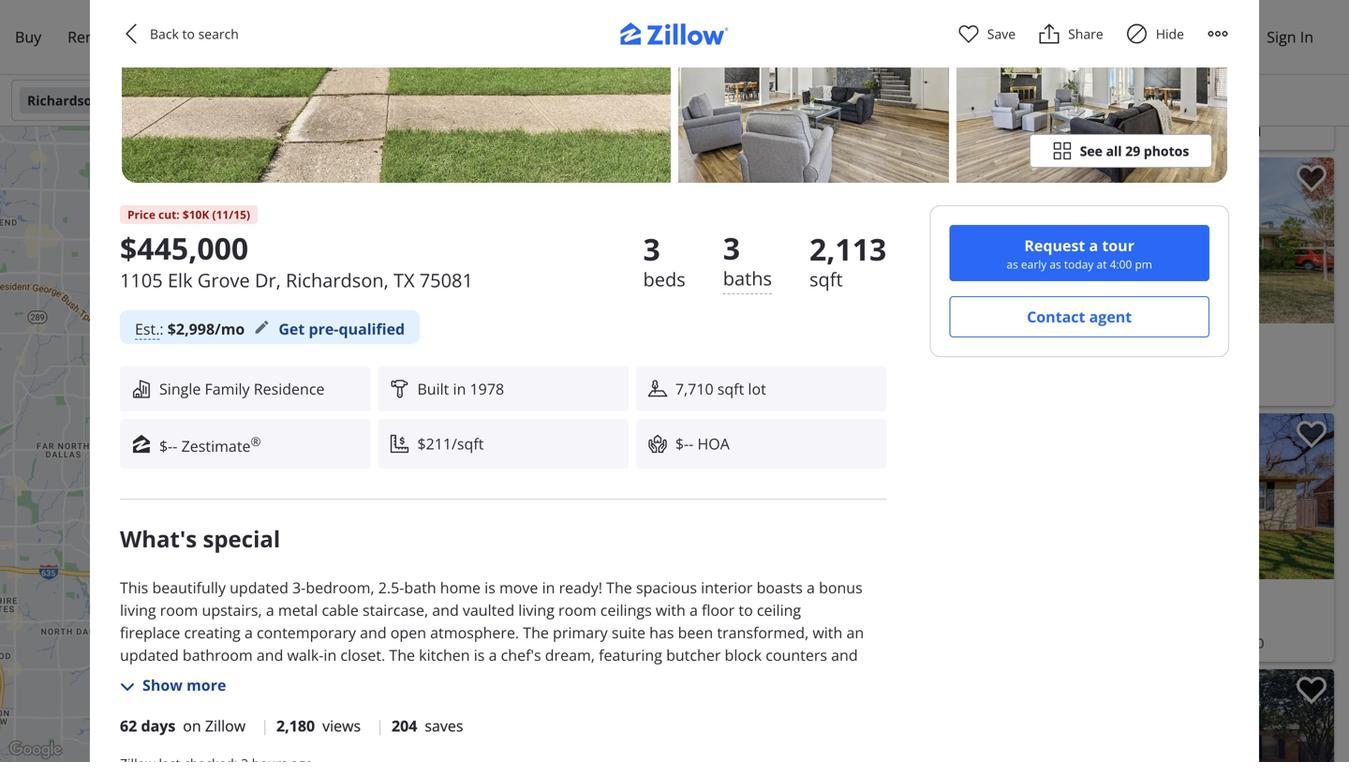 Task type: locate. For each thing, give the bounding box(es) containing it.
2,113 sqft for 3 bds
[[757, 612, 817, 629]]

0 vertical spatial $445,000
[[120, 228, 249, 269]]

for for 1,859 sqft
[[871, 356, 889, 374]]

chevron left image down $-- hoa
[[671, 485, 694, 508]]

0 vertical spatial 2,113 sqft
[[810, 229, 887, 292]]

0 vertical spatial chevron right image
[[448, 346, 470, 368]]

0 horizontal spatial home
[[440, 577, 481, 597]]

1 4 from the left
[[669, 356, 677, 374]]

4
[[669, 356, 677, 374], [1010, 356, 1017, 374]]

0 horizontal spatial $445,000
[[120, 228, 249, 269]]

1 vertical spatial 2,113 sqft
[[757, 612, 817, 629]]

house right '2,873 sqft'
[[1168, 356, 1208, 374]]

1 horizontal spatial $-
[[676, 433, 689, 454]]

1 vertical spatial chevron right image
[[1303, 741, 1325, 762]]

550k link
[[308, 398, 345, 415]]

$445,000 down $10k on the top left
[[120, 228, 249, 269]]

0 horizontal spatial on
[[183, 715, 201, 736]]

2110 j j pearce dr, richardson, tx 75081 inside 'map' region
[[219, 495, 464, 513]]

chevron left image up family
[[221, 346, 243, 368]]

chevron left image inside property images, use arrow keys to navigate, image 1 of 29 group
[[671, 485, 694, 508]]

richardson, inside price cut: $10k (11/15) $445,000 1105 elk grove dr, richardson, tx 75081
[[286, 267, 389, 293]]

days right 18
[[693, 166, 718, 182]]

| down privacy
[[261, 715, 269, 736]]

1 vertical spatial 3 ba
[[717, 612, 743, 629]]

0 horizontal spatial zillow
[[205, 715, 246, 736]]

on
[[721, 166, 736, 182], [1062, 166, 1076, 182], [183, 715, 201, 736]]

2 horizontal spatial days
[[1033, 166, 1059, 182]]

on down wood
[[183, 715, 201, 736]]

1 vertical spatial home
[[799, 690, 840, 710]]

get pre-qualified link
[[279, 318, 405, 340]]

3 ba for $474,900
[[1057, 356, 1083, 374]]

1 horizontal spatial 4
[[1010, 356, 1017, 374]]

2 horizontal spatial the
[[607, 577, 632, 597]]

0 horizontal spatial living
[[120, 600, 156, 620]]

0 vertical spatial is
[[485, 577, 496, 597]]

1 living from the left
[[120, 600, 156, 620]]

chevron down image
[[375, 93, 390, 108], [495, 93, 510, 108], [671, 93, 686, 108]]

1 horizontal spatial pearce
[[717, 378, 758, 396]]

today
[[1065, 256, 1094, 272]]

sign in link
[[1254, 15, 1327, 59]]

remove boundary button
[[458, 142, 632, 179]]

0 vertical spatial 2,113
[[810, 229, 887, 269]]

views
[[323, 715, 361, 736]]

3 bds
[[669, 612, 702, 629]]

in
[[453, 379, 466, 399], [542, 577, 555, 597], [324, 645, 337, 665], [555, 690, 568, 710], [844, 690, 857, 710]]

2110 j j pearce dr, richardson, tx 75081 image
[[662, 157, 995, 323], [211, 274, 479, 440], [479, 274, 747, 440]]

75080
[[912, 122, 950, 140], [1227, 634, 1265, 652]]

1 horizontal spatial |
[[376, 715, 384, 736]]

grove
[[198, 267, 250, 293], [724, 634, 760, 652]]

edit image
[[254, 320, 269, 335]]

j
[[703, 378, 706, 396], [710, 378, 713, 396], [252, 495, 256, 513], [259, 495, 263, 513]]

$- inside $-- zestimate ®
[[159, 436, 173, 456]]

1 chevron down image from the left
[[375, 93, 390, 108]]

ba right 2
[[727, 356, 743, 374]]

spacious
[[636, 577, 697, 597]]

0 vertical spatial an
[[847, 622, 864, 642]]

garage
[[361, 667, 409, 687]]

$445,000
[[120, 228, 249, 269], [669, 585, 750, 611]]

4 bds for 2
[[669, 356, 702, 374]]

2 | from the left
[[376, 715, 384, 736]]

2,113 sqft for 3 beds
[[810, 229, 887, 292]]

on down custer
[[721, 166, 736, 182]]

is up vaulted
[[485, 577, 496, 597]]

724 nottingham dr, richardson, tx 75080 link
[[1010, 632, 1327, 654]]

residence
[[254, 379, 325, 399]]

440k link
[[313, 491, 350, 508]]

1 vertical spatial 2110 j j pearce dr, richardson, tx 75081 link
[[219, 492, 472, 515]]

ba down interior
[[727, 612, 743, 629]]

pkwy
[[746, 122, 778, 140]]

0 horizontal spatial $-
[[159, 436, 173, 456]]

1 as from the left
[[1007, 256, 1019, 272]]

save this home button inside 'map' region
[[427, 274, 479, 327]]

hammer image
[[389, 379, 410, 399]]

dr,
[[1111, 122, 1129, 140], [255, 267, 281, 293], [762, 378, 780, 396], [311, 495, 329, 513], [764, 634, 782, 652], [1112, 634, 1130, 652]]

more
[[187, 675, 226, 695]]

chevron right image inside property images, use arrow keys to navigate, image 1 of 25 group
[[1303, 485, 1325, 508]]

2 room from the left
[[559, 600, 597, 620]]

pm
[[1136, 256, 1153, 272]]

530k
[[347, 356, 371, 370]]

save
[[988, 25, 1016, 43]]

2 horizontal spatial to
[[739, 600, 753, 620]]

a up the been
[[690, 600, 698, 620]]

1 vertical spatial an
[[861, 690, 878, 710]]

dr, right block at bottom right
[[764, 634, 782, 652]]

1 horizontal spatial chevron left image
[[221, 346, 243, 368]]

2 vertical spatial to
[[400, 690, 414, 710]]

the up 'chef's'
[[523, 622, 549, 642]]

0 vertical spatial chevron left image
[[120, 22, 142, 45]]

with up relax
[[413, 667, 443, 687]]

4 bds up "7,710"
[[669, 356, 702, 374]]

elk down the floor
[[703, 634, 720, 652]]

view larger view of the 3 photo of this home image
[[679, 0, 950, 183]]

room up 'fireplace creating'
[[160, 600, 198, 620]]

1 vertical spatial 2110
[[219, 495, 249, 513]]

on for 18
[[721, 166, 736, 182]]

3-
[[292, 577, 306, 597]]

0 vertical spatial the
[[607, 577, 632, 597]]

2110 inside 'map' region
[[219, 495, 249, 513]]

share image
[[1039, 22, 1061, 45]]

with
[[656, 600, 686, 620], [813, 622, 843, 642], [413, 667, 443, 687], [307, 712, 337, 732]]

sale
[[892, 356, 916, 374], [1232, 356, 1256, 374], [441, 472, 466, 490], [892, 612, 916, 629]]

2 4 bds from the left
[[1010, 356, 1043, 374]]

close image
[[602, 154, 615, 167]]

2 vertical spatial chevron left image
[[671, 485, 694, 508]]

dr, up edit image
[[255, 267, 281, 293]]

2 4 from the left
[[1010, 356, 1017, 374]]

house for 2,113 sqft
[[828, 612, 867, 629]]

an up back
[[847, 622, 864, 642]]

0 horizontal spatial chevron down image
[[375, 93, 390, 108]]

2 save this home image from the top
[[1297, 677, 1327, 704]]

1 vertical spatial the
[[523, 622, 549, 642]]

ba down $474,900
[[1068, 356, 1083, 374]]

18
[[677, 166, 690, 182]]

for up 1105 elk grove dr, richardson, tx 75081 link
[[871, 612, 889, 629]]

featuring
[[599, 645, 663, 665]]

days for 18
[[693, 166, 718, 182]]

1 horizontal spatial 2110
[[669, 378, 699, 396]]

2 horizontal spatial chevron left image
[[671, 485, 694, 508]]

save this home image
[[1297, 421, 1327, 448], [1297, 677, 1327, 704]]

what's
[[120, 523, 197, 554]]

early
[[1022, 256, 1047, 272]]

transformed,
[[717, 622, 809, 642]]

1 horizontal spatial zillow
[[739, 166, 772, 182]]

upstairs,
[[202, 600, 262, 620]]

hide image
[[1126, 22, 1149, 45]]

1 vertical spatial elk
[[703, 634, 720, 652]]

2 ba
[[717, 356, 743, 374]]

506 laguna dr, richardson, tx 75080 image
[[1002, 157, 1335, 323]]

1 horizontal spatial updated
[[230, 577, 289, 597]]

bds for $474,900
[[1020, 356, 1043, 374]]

as left the early
[[1007, 256, 1019, 272]]

0 horizontal spatial elk
[[168, 267, 193, 293]]

a up at
[[1090, 235, 1099, 255]]

house type image
[[131, 379, 152, 399]]

sqft right baths
[[810, 266, 843, 292]]

2 vertical spatial the
[[389, 645, 415, 665]]

to up schools!
[[400, 690, 414, 710]]

a left the metal
[[266, 600, 274, 620]]

3 ba down interior
[[717, 612, 743, 629]]

1 vertical spatial 2,113
[[757, 612, 790, 629]]

0 horizontal spatial the
[[389, 645, 415, 665]]

- inside $399,990 - house for sale
[[370, 472, 374, 490]]

0 horizontal spatial chevron right image
[[448, 346, 470, 368]]

updated up upstairs,
[[230, 577, 289, 597]]

sqft for 3d tour
[[794, 612, 817, 629]]

455k link
[[213, 549, 250, 566]]

house inside $399,990 - house for sale
[[378, 472, 417, 490]]

for for 2,873 sqft
[[1211, 356, 1229, 374]]

zillow down see
[[1079, 166, 1112, 182]]

$211/sqft
[[418, 433, 484, 454]]

2 chevron right image from the top
[[1303, 741, 1325, 762]]

0 vertical spatial pearce
[[717, 378, 758, 396]]

1105 down the 3 bds
[[669, 634, 699, 652]]

0 horizontal spatial pearce
[[266, 495, 308, 513]]

home loans link
[[163, 15, 278, 59]]

hide
[[1156, 25, 1185, 43]]

sqft for 12 days on zillow
[[1134, 356, 1157, 374]]

1 vertical spatial chevron right image
[[1303, 485, 1325, 508]]

zillow inside listed status list
[[205, 715, 246, 736]]

richardson,
[[819, 122, 891, 140], [1133, 122, 1205, 140], [286, 267, 389, 293], [783, 378, 855, 396], [333, 495, 405, 513], [785, 634, 857, 652], [1134, 634, 1206, 652]]

chevron left image
[[120, 22, 142, 45], [221, 346, 243, 368], [671, 485, 694, 508]]

car
[[336, 667, 357, 687]]

grove up $2,998/mo
[[198, 267, 250, 293]]

0 horizontal spatial save this home image
[[442, 282, 472, 309]]

tx inside price cut: $10k (11/15) $445,000 1105 elk grove dr, richardson, tx 75081
[[394, 267, 415, 293]]

pearce down 2 ba
[[717, 378, 758, 396]]

2110 for 2110 j j pearce dr, richardson, tx 75081 link associated with middle save this home icon
[[669, 378, 699, 396]]

400k
[[228, 488, 252, 502]]

2110 up special
[[219, 495, 249, 513]]

0 horizontal spatial 75080
[[912, 122, 950, 140]]

property images, use arrow keys to navigate, image 1 of 28 group
[[662, 0, 995, 67]]

living down move
[[519, 600, 555, 620]]

chevron down image inside show more button
[[120, 679, 135, 694]]

0 horizontal spatial 3 ba
[[717, 612, 743, 629]]

living down this
[[120, 600, 156, 620]]

1 horizontal spatial to
[[400, 690, 414, 710]]

2,113 for 3 bds
[[757, 612, 790, 629]]

chevron down image
[[817, 93, 832, 108], [930, 93, 945, 108], [425, 153, 440, 168], [120, 679, 135, 694]]

3 chevron down image from the left
[[671, 93, 686, 108]]

bathroom
[[183, 645, 253, 665]]

1 horizontal spatial 1105
[[669, 634, 699, 652]]

0 vertical spatial chevron right image
[[1303, 229, 1325, 252]]

0 horizontal spatial room
[[160, 600, 198, 620]]

elk up the 'est. : $2,998/mo'
[[168, 267, 193, 293]]

for down $211/sqft
[[420, 472, 438, 490]]

pearce for $399,990 save this home icon
[[266, 495, 308, 513]]

509k
[[298, 383, 322, 397]]

75081 inside 'map' region
[[426, 495, 464, 513]]

0 vertical spatial 3 ba
[[1057, 356, 1083, 374]]

on inside listed status list
[[183, 715, 201, 736]]

- house for sale for $445,000
[[821, 612, 916, 629]]

0 horizontal spatial 1105
[[120, 267, 163, 293]]

- inside $-- zestimate ®
[[173, 436, 178, 456]]

a left long
[[446, 667, 455, 687]]

2 horizontal spatial zillow
[[1079, 166, 1112, 182]]

zillow down wood
[[205, 715, 246, 736]]

property images, use arrow keys to navigate, image 1 of 40 group
[[1002, 0, 1335, 67]]

1 horizontal spatial chevron right image
[[1303, 485, 1325, 508]]

| right the risd
[[376, 715, 384, 736]]

2110 j j pearce dr, richardson, tx 75081 down 1,859 sqft
[[669, 378, 914, 396]]

in up 2-
[[324, 645, 337, 665]]

ba
[[727, 356, 743, 374], [1068, 356, 1083, 374], [727, 612, 743, 629]]

0 vertical spatial 2110 j j pearce dr, richardson, tx 75081 link
[[669, 376, 987, 398]]

0 horizontal spatial 2110 j j pearce dr, richardson, tx 75081 link
[[219, 492, 472, 515]]

vaulted
[[463, 600, 515, 620]]

2110 j j pearce dr, richardson, tx 75081 link down 1,859 sqft
[[669, 376, 987, 398]]

as down the request
[[1050, 256, 1062, 272]]

1 horizontal spatial 2110 j j pearce dr, richardson, tx 75081 link
[[669, 376, 987, 398]]

house right 1,859 sqft
[[828, 356, 867, 374]]

ready!
[[559, 577, 603, 597]]

has
[[650, 622, 674, 642]]

1 vertical spatial updated
[[120, 645, 179, 665]]

remove
[[474, 151, 527, 169]]

0 horizontal spatial days
[[141, 715, 176, 736]]

|
[[261, 715, 269, 736], [376, 715, 384, 736]]

chevron right image
[[1303, 229, 1325, 252], [1303, 741, 1325, 762]]

living
[[120, 600, 156, 620], [519, 600, 555, 620]]

1 vertical spatial chevron left image
[[221, 346, 243, 368]]

0 horizontal spatial as
[[1007, 256, 1019, 272]]

4 for 2
[[669, 356, 677, 374]]

4 up "7,710"
[[669, 356, 677, 374]]

75081 inside price cut: $10k (11/15) $445,000 1105 elk grove dr, richardson, tx 75081
[[420, 267, 473, 293]]

4 bds for 3
[[1010, 356, 1043, 374]]

with down "spacious"
[[656, 600, 686, 620]]

- house for sale down bonus
[[821, 612, 916, 629]]

this
[[120, 577, 148, 597]]

1 horizontal spatial the
[[523, 622, 549, 642]]

0 horizontal spatial 2,113
[[757, 612, 790, 629]]

1911 marquette dr, richardson, tx 75081
[[1010, 122, 1264, 140]]

clear field image
[[262, 93, 277, 108]]

for right 1,859 sqft
[[871, 356, 889, 374]]

ba for $445,000
[[727, 612, 743, 629]]

for
[[871, 356, 889, 374], [1211, 356, 1229, 374], [420, 472, 438, 490], [871, 612, 889, 629]]

1 horizontal spatial chevron down image
[[495, 93, 510, 108]]

3 ba
[[1057, 356, 1083, 374], [717, 612, 743, 629]]

0 horizontal spatial 2110
[[219, 495, 249, 513]]

12
[[1017, 166, 1030, 182]]

bds right has
[[680, 612, 702, 629]]

$445,000 up the 3 bds
[[669, 585, 750, 611]]

single
[[159, 379, 201, 399]]

sqft right 1,859
[[794, 356, 817, 374]]

$- left the 3d
[[676, 433, 689, 454]]

$- right zillow logo
[[159, 436, 173, 456]]

1 horizontal spatial 4 bds
[[1010, 356, 1043, 374]]

all
[[1107, 142, 1123, 160]]

to right back
[[182, 25, 195, 43]]

days inside listed status list
[[141, 715, 176, 736]]

1 horizontal spatial 75080
[[1227, 634, 1265, 652]]

richardson, up the get pre-qualified
[[286, 267, 389, 293]]

filters element
[[0, 75, 1350, 127]]

boundary
[[530, 151, 594, 169]]

0 vertical spatial save this home image
[[1297, 421, 1327, 448]]

the up ceilings
[[607, 577, 632, 597]]

house down price square feet image
[[378, 472, 417, 490]]

2110 j j pearce dr, richardson, tx 75081 link for $399,990 save this home icon
[[219, 492, 472, 515]]

days right 12 at the right top
[[1033, 166, 1059, 182]]

an down back
[[861, 690, 878, 710]]

room up primary
[[559, 600, 597, 620]]

0 vertical spatial grove
[[198, 267, 250, 293]]

pearce inside 'map' region
[[266, 495, 308, 513]]

chevron left image left back
[[120, 22, 142, 45]]

appliances.
[[153, 667, 232, 687]]

for right '2,873 sqft'
[[1211, 356, 1229, 374]]

0 vertical spatial home
[[440, 577, 481, 597]]

a left bonus
[[807, 577, 815, 597]]

0 horizontal spatial updated
[[120, 645, 179, 665]]

richardson, up the 705 dover dr, richardson, tx 75080 image
[[1134, 634, 1206, 652]]

4 bds
[[669, 356, 702, 374], [1010, 356, 1043, 374]]

chevron left image for property images, use arrow keys to navigate, image 1 of 29 group
[[671, 485, 694, 508]]

0 vertical spatial elk
[[168, 267, 193, 293]]

property images, use arrow keys to navigate, image 1 of 35 group
[[662, 157, 995, 328], [0, 274, 747, 443]]

sqft right 2,873
[[1134, 356, 1157, 374]]

metal
[[278, 600, 318, 620]]

2,113 for 3 beds
[[810, 229, 887, 269]]

back to search
[[150, 25, 239, 43]]

1 horizontal spatial 3 ba
[[1057, 356, 1083, 374]]

pearce left 440k
[[266, 495, 308, 513]]

bds down $474,900
[[1020, 356, 1043, 374]]

the down open
[[389, 645, 415, 665]]

0 horizontal spatial 4
[[669, 356, 677, 374]]

1 horizontal spatial grove
[[724, 634, 760, 652]]

home
[[440, 577, 481, 597], [799, 690, 840, 710]]

richardson
[[27, 91, 101, 109]]

in left the
[[555, 690, 568, 710]]

property images, use arrow keys to navigate, image 1 of 22 group
[[1002, 669, 1335, 762]]

an
[[847, 622, 864, 642], [861, 690, 878, 710]]

dr, inside price cut: $10k (11/15) $445,000 1105 elk grove dr, richardson, tx 75081
[[255, 267, 281, 293]]

$- for $-- zestimate ®
[[159, 436, 173, 456]]

1 4 bds from the left
[[669, 356, 702, 374]]

main navigation
[[0, 0, 1350, 75]]

view larger view of the 4 photo of this home image
[[957, 0, 1228, 183]]

property images, use arrow keys to navigate, image 1 of 15 group
[[1002, 157, 1335, 328]]

0 horizontal spatial grove
[[198, 267, 250, 293]]

grove up while
[[724, 634, 760, 652]]

to right the floor
[[739, 600, 753, 620]]

map region
[[0, 119, 834, 762]]

2110 j j pearce dr, richardson, tx 75081 down $399,990 - house for sale at bottom left
[[219, 495, 464, 513]]

property images, use arrow keys to navigate, image 1 of 29 group
[[662, 413, 995, 583]]

chevron right image
[[448, 346, 470, 368], [1303, 485, 1325, 508]]

sale for 1,859 sqft
[[892, 356, 916, 374]]

house for 1,859 sqft
[[828, 356, 867, 374]]

724
[[1010, 634, 1032, 652]]

1 vertical spatial 2110 j j pearce dr, richardson, tx 75081
[[219, 495, 464, 513]]

2110 j j pearce dr, richardson, tx 75081 link down $399,990 - house for sale at bottom left
[[219, 492, 472, 515]]

remove tag image
[[128, 93, 143, 108]]

backyard.
[[599, 690, 667, 710]]

0 vertical spatial 1105
[[120, 267, 163, 293]]

1 vertical spatial pearce
[[266, 495, 308, 513]]

2 living from the left
[[519, 600, 555, 620]]

1 vertical spatial 1105
[[669, 634, 699, 652]]

1 horizontal spatial 2110 j j pearce dr, richardson, tx 75081
[[669, 378, 914, 396]]

richardson, right "#106,"
[[819, 122, 891, 140]]

0 vertical spatial 75080
[[912, 122, 950, 140]]

listed status list
[[120, 715, 887, 737]]

575k
[[196, 445, 220, 459]]

3 ba for $445,000
[[717, 612, 743, 629]]

- house for sale right '2,873 sqft'
[[1161, 356, 1256, 374]]

sqft up 1105 elk grove dr, richardson, tx 75081
[[794, 612, 817, 629]]

0 vertical spatial to
[[182, 25, 195, 43]]

house up 1105 elk grove dr, richardson, tx 75081 link
[[828, 612, 867, 629]]

and up the established
[[160, 690, 186, 710]]

1 vertical spatial is
[[474, 645, 485, 665]]

sell
[[126, 27, 150, 47]]

1 | from the left
[[261, 715, 269, 736]]

509k link
[[291, 382, 328, 399]]

richardson, down $399,990 - house for sale at bottom left
[[333, 495, 405, 513]]

4 down $474,900
[[1010, 356, 1017, 374]]

$2,998/mo
[[168, 319, 245, 339]]

1 chevron right image from the top
[[1303, 229, 1325, 252]]

2110 right lot image
[[669, 378, 699, 396]]

0 vertical spatial 2110
[[669, 378, 699, 396]]

save this home image
[[957, 165, 987, 192], [1297, 165, 1327, 192], [442, 282, 472, 309]]

1 horizontal spatial living
[[519, 600, 555, 620]]

1 vertical spatial $445,000
[[669, 585, 750, 611]]

0 horizontal spatial 4 bds
[[669, 356, 702, 374]]

1105 elk grove dr, richardson, tx 75081 image
[[662, 413, 995, 579]]

bds
[[680, 356, 702, 374], [1020, 356, 1043, 374], [680, 612, 702, 629]]



Task type: describe. For each thing, give the bounding box(es) containing it.
rentals
[[1036, 27, 1087, 47]]

richardson, inside 'map' region
[[333, 495, 405, 513]]

1 vertical spatial 75080
[[1227, 634, 1265, 652]]

a up turnkey
[[759, 667, 768, 687]]

bds up "7,710"
[[680, 356, 702, 374]]

price square feet image
[[389, 433, 410, 454]]

with up counters
[[813, 622, 843, 642]]

chevron right image inside property images, use arrow keys to navigate, image 1 of 22 group
[[1303, 741, 1325, 762]]

1 horizontal spatial home
[[799, 690, 840, 710]]

days for 62
[[141, 715, 176, 736]]

contact agent button
[[950, 296, 1210, 337]]

29
[[1126, 142, 1141, 160]]

sqft for 18 days on zillow
[[794, 356, 817, 374]]

in right built
[[453, 379, 466, 399]]

richardson, down 1,859 sqft
[[783, 378, 855, 396]]

$- for $-- hoa
[[676, 433, 689, 454]]

sqft inside 2,113 sqft
[[810, 266, 843, 292]]

home
[[177, 27, 219, 47]]

440k
[[319, 493, 343, 507]]

qualified
[[339, 319, 405, 339]]

been
[[678, 622, 714, 642]]

home loans
[[177, 27, 264, 47]]

request
[[1025, 235, 1086, 255]]

boasts
[[757, 577, 803, 597]]

dr, up all
[[1111, 122, 1129, 140]]

ba for $474,900
[[1068, 356, 1083, 374]]

4 for 3
[[1010, 356, 1017, 374]]

tx inside 'map' region
[[408, 495, 423, 513]]

in down back
[[844, 690, 857, 710]]

elk inside price cut: $10k (11/15) $445,000 1105 elk grove dr, richardson, tx 75081
[[168, 267, 193, 293]]

see all 29 photos
[[1080, 142, 1190, 160]]

grid image
[[1053, 141, 1073, 161]]

lot image
[[648, 379, 668, 399]]

62 days on zillow
[[120, 715, 246, 736]]

1 vertical spatial grove
[[724, 634, 760, 652]]

$399,990
[[219, 446, 299, 471]]

move
[[500, 577, 538, 597]]

2110 j j pearce dr, richardson, tx 75081 link for middle save this home icon
[[669, 376, 987, 398]]

2
[[717, 356, 724, 374]]

0 vertical spatial updated
[[230, 577, 289, 597]]

2110 j j pearce dr, richardson, tx 75081 for $399,990 save this home icon
[[219, 495, 464, 513]]

keyboard shortcuts
[[292, 750, 373, 762]]

loans
[[223, 27, 264, 47]]

request a tour as early as today at 4:00 pm
[[1007, 235, 1153, 272]]

3 inside 3 baths
[[723, 228, 741, 269]]

zillow logo image
[[131, 433, 152, 454]]

| for | 204 saves
[[376, 715, 384, 736]]

1105 elk grove dr, richardson, tx 75081 link
[[669, 632, 987, 654]]

at
[[1097, 256, 1107, 272]]

cut:
[[158, 207, 180, 222]]

dr, right nottingham
[[1112, 634, 1130, 652]]

1105 inside price cut: $10k (11/15) $445,000 1105 elk grove dr, richardson, tx 75081
[[120, 267, 163, 293]]

help
[[1207, 27, 1239, 47]]

400k link
[[221, 486, 258, 503]]

dr, down 1,859
[[762, 378, 780, 396]]

18 days on zillow
[[677, 166, 772, 182]]

and up closet.
[[360, 622, 387, 642]]

zillow for 62 days on zillow
[[205, 715, 246, 736]]

neighborhood
[[204, 712, 303, 732]]

while
[[719, 667, 755, 687]]

- house for sale for $474,900
[[1161, 356, 1256, 374]]

$445,000 inside price cut: $10k (11/15) $445,000 1105 elk grove dr, richardson, tx 75081
[[120, 228, 249, 269]]

tour
[[1103, 235, 1135, 255]]

invite
[[329, 690, 367, 710]]

beautifully
[[152, 577, 226, 597]]

2,873
[[1097, 356, 1131, 374]]

property images, use arrow keys to navigate, image 1 of 35 group inside 'map' region
[[0, 274, 747, 443]]

2-
[[322, 667, 336, 687]]

chevron right image inside property images, use arrow keys to navigate, image 1 of 35 group
[[448, 346, 470, 368]]

show more button
[[120, 674, 226, 696]]

family
[[205, 379, 250, 399]]

sale inside $399,990 - house for sale
[[441, 472, 466, 490]]

- house for sale right 1,859 sqft
[[821, 356, 916, 374]]

risd
[[341, 712, 374, 732]]

ceiling
[[757, 600, 802, 620]]

1 horizontal spatial elk
[[703, 634, 720, 652]]

show more
[[142, 675, 226, 695]]

bath
[[404, 577, 436, 597]]

save this home image for $474,900
[[1297, 165, 1327, 192]]

1,859 sqft
[[757, 356, 817, 374]]

3d
[[691, 422, 706, 438]]

zillow logo image
[[600, 22, 750, 55]]

1 horizontal spatial save this home image
[[957, 165, 987, 192]]

richardson, up covered
[[785, 634, 857, 652]]

2110 for 2110 j j pearce dr, richardson, tx 75081 link for $399,990 save this home icon
[[219, 495, 249, 513]]

save this home image for $399,990
[[442, 282, 472, 309]]

724 nottingham dr, richardson, tx 75080 image
[[1002, 413, 1335, 579]]

bds for $445,000
[[680, 612, 702, 629]]

chevron left image
[[1011, 229, 1034, 252]]

724 nottingham dr, richardson, tx 75080
[[1010, 634, 1265, 652]]

agent
[[1090, 307, 1133, 327]]

1105 elk grove dr, richardson, tx 75081
[[669, 634, 917, 652]]

62
[[120, 715, 137, 736]]

in right move
[[542, 577, 555, 597]]

0 horizontal spatial to
[[182, 25, 195, 43]]

days for 12
[[1033, 166, 1059, 182]]

built
[[418, 379, 449, 399]]

dr, inside 'map' region
[[311, 495, 329, 513]]

3 inside 3 beds
[[643, 229, 661, 269]]

dream,
[[545, 645, 595, 665]]

buy link
[[2, 15, 55, 59]]

richardson tx
[[27, 91, 120, 109]]

turnkey
[[742, 690, 796, 710]]

hoa image
[[648, 433, 668, 454]]

2,873 sqft
[[1097, 356, 1157, 374]]

beds
[[643, 266, 686, 292]]

advertise
[[1113, 27, 1179, 47]]

more image
[[1207, 22, 1230, 45]]

2110 j j pearce dr, richardson, tx 75081 for middle save this home icon
[[669, 378, 914, 396]]

price cut: $10k (11/15) $445,000 1105 elk grove dr, richardson, tx 75081
[[120, 207, 473, 293]]

back
[[150, 25, 179, 43]]

rent
[[68, 27, 100, 47]]

1978
[[470, 379, 504, 399]]

price
[[127, 207, 156, 222]]

manage
[[976, 27, 1032, 47]]

and down bath
[[432, 600, 459, 620]]

2652 custer pkwy #106, richardson, tx 75080 link
[[669, 120, 987, 142]]

7,710 sqft lot
[[676, 379, 767, 399]]

ceilings
[[601, 600, 652, 620]]

a down upstairs,
[[245, 622, 253, 642]]

1 room from the left
[[160, 600, 198, 620]]

atmosphere.
[[430, 622, 519, 642]]

2 chevron down image from the left
[[495, 93, 510, 108]]

on for 12
[[1062, 166, 1076, 182]]

with down fence
[[307, 712, 337, 732]]

house for 2,873 sqft
[[1168, 356, 1208, 374]]

search image
[[264, 93, 279, 108]]

privacy
[[233, 690, 282, 710]]

and up back
[[832, 645, 858, 665]]

get
[[279, 319, 305, 339]]

sqft down 2 ba
[[718, 379, 744, 399]]

| 204 saves
[[376, 715, 464, 736]]

a left 'chef's'
[[489, 645, 497, 665]]

1 horizontal spatial $445,000
[[669, 585, 750, 611]]

tx inside filters "element"
[[104, 91, 120, 109]]

chevron left image for property images, use arrow keys to navigate, image 1 of 35 group within the 'map' region
[[221, 346, 243, 368]]

for inside $399,990 - house for sale
[[420, 472, 438, 490]]

on for 62
[[183, 715, 201, 736]]

chevron right image inside property images, use arrow keys to navigate, image 1 of 15 group
[[1303, 229, 1325, 252]]

marquette
[[1043, 122, 1108, 140]]

sale for 2,113 sqft
[[892, 612, 916, 629]]

view larger view of the 1 photo of this home image
[[122, 0, 671, 183]]

help link
[[1194, 15, 1253, 59]]

1 vertical spatial to
[[739, 600, 753, 620]]

1 save this home image from the top
[[1297, 421, 1327, 448]]

provides
[[559, 667, 619, 687]]

chef's
[[501, 645, 541, 665]]

richardson, up the 'photos'
[[1133, 122, 1205, 140]]

get pre-qualified
[[279, 319, 405, 339]]

| for | 2,180 views
[[261, 715, 269, 736]]

what's special
[[120, 523, 280, 554]]

heart image
[[958, 22, 980, 45]]

and down long
[[457, 690, 483, 710]]

12 days on zillow
[[1017, 166, 1112, 182]]

custer
[[703, 122, 743, 140]]

$-- zestimate ®
[[159, 433, 261, 456]]

grove inside price cut: $10k (11/15) $445,000 1105 elk grove dr, richardson, tx 75081
[[198, 267, 250, 293]]

pearce for middle save this home icon
[[717, 378, 758, 396]]

this beautifully updated 3-bedroom, 2.5-bath home is move in ready! the spacious interior boasts a bonus living room upstairs, a metal cable staircase, and vaulted living room ceilings with a floor to ceiling fireplace creating a contemporary and open atmosphere. the primary suite has been transformed, with an updated bathroom and walk-in closet. the kitchen is a chef's dream, featuring butcher block counters and new appliances. a rear entry 2-car garage with a long driveway provides convenience, while a covered back patio and wood privacy fence invite you to relax and entertain in the backyard. enjoy this turnkey home in an established neighborhood with risd schools!
[[120, 577, 882, 732]]

covered
[[772, 667, 827, 687]]

zillow for 18 days on zillow
[[739, 166, 772, 182]]

google image
[[5, 738, 67, 762]]

contact agent
[[1027, 307, 1133, 327]]

and up rear
[[257, 645, 283, 665]]

zillow for 12 days on zillow
[[1079, 166, 1112, 182]]

1,859
[[757, 356, 790, 374]]

cable
[[322, 600, 359, 620]]

for for 2,113 sqft
[[871, 612, 889, 629]]

705 dover dr, richardson, tx 75080 image
[[1002, 669, 1335, 762]]

property images, use arrow keys to navigate, image 1 of 25 group
[[1002, 413, 1335, 583]]

0 horizontal spatial chevron left image
[[120, 22, 142, 45]]

save button
[[958, 22, 1016, 45]]

1105 inside 1105 elk grove dr, richardson, tx 75081 link
[[669, 634, 699, 652]]

bonus
[[819, 577, 863, 597]]

driveway
[[493, 667, 555, 687]]

sale for 2,873 sqft
[[1232, 356, 1256, 374]]

4:00
[[1110, 256, 1133, 272]]

2 as from the left
[[1050, 256, 1062, 272]]

long
[[459, 667, 489, 687]]

a inside request a tour as early as today at 4:00 pm
[[1090, 235, 1099, 255]]

pre-
[[309, 319, 339, 339]]

509k 550k 530k
[[298, 356, 371, 413]]



Task type: vqa. For each thing, say whether or not it's contained in the screenshot.


